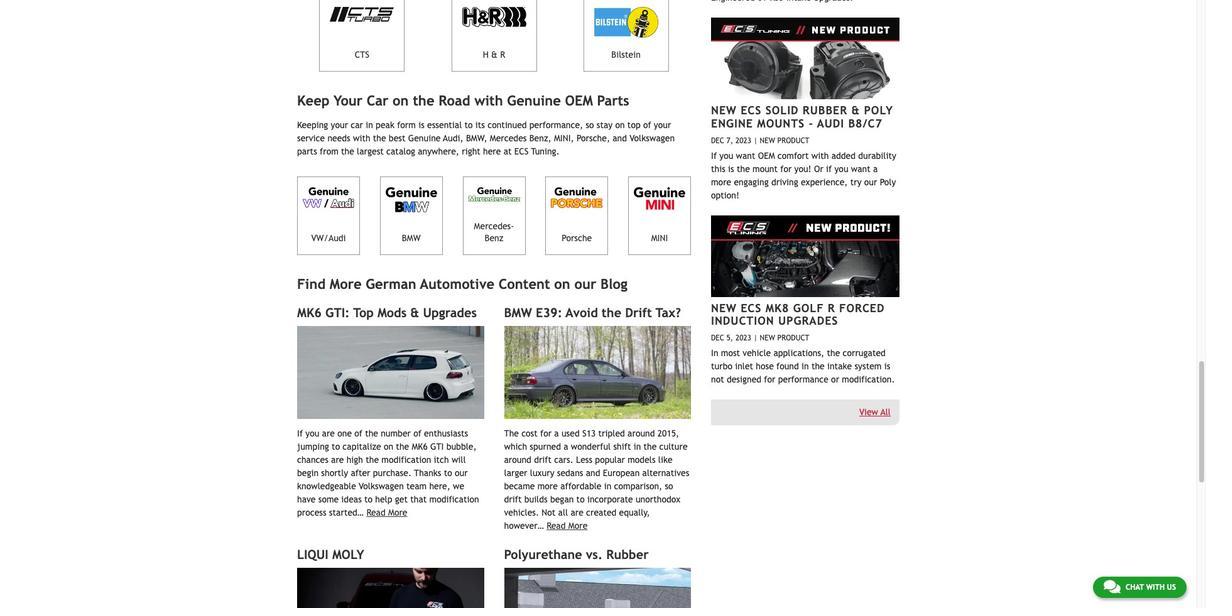 Task type: describe. For each thing, give the bounding box(es) containing it.
with inside keeping your car in peak form is essential to its continued performance, so stay on top of your service needs with the best genuine audi, bmw, mercedes benz, mini, porsche, and volkswagen parts from the largest catalog anywhere, right here at ecs tuning.
[[353, 133, 370, 143]]

0 horizontal spatial upgrades
[[423, 305, 477, 320]]

comments image
[[1104, 579, 1121, 594]]

for inside the cost for a used s13 tripled around 2015, which spurned a wonderful shift in the culture around drift cars. less popular models like larger luxury sedans and european alternatives became more affordable in comparison, so drift builds began to incorporate unorthodox vehicles. not all are created equally, however…
[[540, 429, 552, 439]]

alternatives
[[642, 468, 689, 478]]

5,
[[727, 334, 733, 343]]

to left the help
[[364, 495, 373, 505]]

0 horizontal spatial drift
[[504, 495, 522, 505]]

after
[[351, 468, 370, 478]]

upgrades inside new ecs mk8 golf r forced induction upgrades
[[778, 314, 838, 327]]

r inside new ecs mk8 golf r forced induction upgrades
[[828, 301, 835, 315]]

process
[[297, 508, 327, 518]]

number
[[381, 429, 411, 439]]

more inside dec 7, 2023 | new product if you want oem comfort with added durability this is the mount for you! or if you want a more engaging driving experience, try our poly option!
[[711, 177, 731, 187]]

2 horizontal spatial you
[[835, 164, 849, 174]]

0 vertical spatial modification
[[382, 455, 431, 465]]

to inside keeping your car in peak form is essential to its continued performance, so stay on top of your service needs with the best genuine audi, bmw, mercedes benz, mini, porsche, and volkswagen parts from the largest catalog anywhere, right here at ecs tuning.
[[465, 120, 473, 130]]

popular
[[595, 455, 625, 465]]

volkswagen gti mk6 image
[[297, 326, 484, 419]]

largest
[[357, 146, 384, 156]]

mini,
[[554, 133, 574, 143]]

volkswagen inside keeping your car in peak form is essential to its continued performance, so stay on top of your service needs with the best genuine audi, bmw, mercedes benz, mini, porsche, and volkswagen parts from the largest catalog anywhere, right here at ecs tuning.
[[630, 133, 675, 143]]

stay
[[597, 120, 613, 130]]

new inside dec 5, 2023 | new product in most vehicle applications, the corrugated turbo inlet hose found in the intake system is not designed for performance or modification.
[[760, 334, 775, 343]]

forced
[[839, 301, 885, 315]]

experience,
[[801, 177, 848, 187]]

1 horizontal spatial you
[[720, 151, 733, 161]]

1 your from the left
[[331, 120, 348, 130]]

mercedes- benz link
[[463, 177, 526, 255]]

hose
[[756, 361, 774, 371]]

keep your car on the road with genuine oem parts
[[297, 93, 629, 109]]

parts
[[597, 93, 629, 109]]

on inside if you are one of the number of enthusiasts jumping to capitalize on the mk6 gti bubble, chances are high the modification itch will begin shortly after purchase. thanks to our knowledgeable volkswagen team here, we have some ideas to help get that modification process started…
[[384, 442, 393, 452]]

our for dec 7, 2023 | new product if you want oem comfort with added durability this is the mount for you! or if you want a more engaging driving experience, try our poly option!
[[864, 177, 877, 187]]

0 horizontal spatial mk6
[[297, 305, 322, 320]]

rubber inside new ecs solid rubber & poly engine mounts - audi b8/c7
[[803, 104, 848, 117]]

unorthodox
[[636, 495, 681, 505]]

polyurethane vs. rubber link
[[504, 548, 649, 562]]

used
[[562, 429, 580, 439]]

moly
[[332, 548, 364, 562]]

our for if you are one of the number of enthusiasts jumping to capitalize on the mk6 gti bubble, chances are high the modification itch will begin shortly after purchase. thanks to our knowledgeable volkswagen team here, we have some ideas to help get that modification process started…
[[455, 468, 468, 478]]

drift
[[625, 305, 652, 320]]

bmw e39 image
[[504, 326, 691, 419]]

porsche
[[562, 233, 592, 243]]

spurned
[[530, 442, 561, 452]]

if inside dec 7, 2023 | new product if you want oem comfort with added durability this is the mount for you! or if you want a more engaging driving experience, try our poly option!
[[711, 151, 717, 161]]

dec 5, 2023 | new product in most vehicle applications, the corrugated turbo inlet hose found in the intake system is not designed for performance or modification.
[[711, 334, 895, 385]]

and inside keeping your car in peak form is essential to its continued performance, so stay on top of your service needs with the best genuine audi, bmw, mercedes benz, mini, porsche, and volkswagen parts from the largest catalog anywhere, right here at ecs tuning.
[[613, 133, 627, 143]]

2 your from the left
[[654, 120, 671, 130]]

driving
[[772, 177, 798, 187]]

ecs for new ecs solid rubber & poly engine mounts - audi b8/c7
[[741, 104, 762, 117]]

new ecs mk8 golf r forced induction upgrades link
[[711, 301, 885, 327]]

view all
[[860, 407, 891, 417]]

new inside new ecs mk8 golf r forced induction upgrades
[[711, 301, 737, 315]]

induction
[[711, 314, 774, 327]]

the down peak
[[373, 133, 386, 143]]

product for mounts
[[778, 136, 810, 145]]

turbo
[[711, 361, 733, 371]]

solid
[[766, 104, 799, 117]]

1 horizontal spatial of
[[414, 429, 422, 439]]

poly inside dec 7, 2023 | new product if you want oem comfort with added durability this is the mount for you! or if you want a more engaging driving experience, try our poly option!
[[880, 177, 896, 187]]

models
[[628, 455, 656, 465]]

2023 for induction
[[736, 334, 752, 343]]

bilstein
[[612, 50, 641, 60]]

to down one
[[332, 442, 340, 452]]

the up intake at the bottom of the page
[[827, 348, 840, 358]]

german
[[366, 276, 416, 292]]

liqui
[[297, 548, 329, 562]]

equally,
[[619, 508, 650, 518]]

parts
[[297, 146, 317, 156]]

0 horizontal spatial r
[[500, 50, 505, 60]]

on up e39:
[[554, 276, 570, 292]]

with inside dec 7, 2023 | new product if you want oem comfort with added durability this is the mount for you! or if you want a more engaging driving experience, try our poly option!
[[812, 151, 829, 161]]

tripled
[[598, 429, 625, 439]]

chat with us
[[1126, 583, 1176, 592]]

like
[[658, 455, 673, 465]]

content
[[499, 276, 550, 292]]

the down the needs
[[341, 146, 354, 156]]

dec 7, 2023 | new product if you want oem comfort with added durability this is the mount for you! or if you want a more engaging driving experience, try our poly option!
[[711, 136, 897, 200]]

and inside the cost for a used s13 tripled around 2015, which spurned a wonderful shift in the culture around drift cars. less popular models like larger luxury sedans and european alternatives became more affordable in comparison, so drift builds began to incorporate unorthodox vehicles. not all are created equally, however…
[[586, 468, 600, 478]]

in inside dec 5, 2023 | new product in most vehicle applications, the corrugated turbo inlet hose found in the intake system is not designed for performance or modification.
[[802, 361, 809, 371]]

0 vertical spatial oem
[[565, 93, 593, 109]]

purchase.
[[373, 468, 412, 478]]

in up the incorporate
[[604, 482, 612, 492]]

applications,
[[774, 348, 825, 358]]

read for top
[[367, 508, 386, 518]]

will
[[452, 455, 466, 465]]

jumping
[[297, 442, 329, 452]]

on inside keeping your car in peak form is essential to its continued performance, so stay on top of your service needs with the best genuine audi, bmw, mercedes benz, mini, porsche, and volkswagen parts from the largest catalog anywhere, right here at ecs tuning.
[[615, 120, 625, 130]]

polyurethane
[[504, 548, 582, 562]]

one
[[338, 429, 352, 439]]

car
[[367, 93, 389, 109]]

here,
[[429, 482, 450, 492]]

comfort
[[778, 151, 809, 161]]

intake
[[827, 361, 852, 371]]

bmw link
[[380, 177, 443, 255]]

0 vertical spatial are
[[322, 429, 335, 439]]

right
[[462, 146, 481, 156]]

porsche link
[[546, 177, 608, 255]]

mk6 gti: top mods & upgrades
[[297, 305, 477, 320]]

1 vertical spatial modification
[[429, 495, 479, 505]]

1 horizontal spatial around
[[628, 429, 655, 439]]

corrugated
[[843, 348, 886, 358]]

you inside if you are one of the number of enthusiasts jumping to capitalize on the mk6 gti bubble, chances are high the modification itch will begin shortly after purchase. thanks to our knowledgeable volkswagen team here, we have some ideas to help get that modification process started…
[[306, 429, 319, 439]]

find more german automotive content on our blog
[[297, 276, 628, 292]]

needs
[[328, 133, 350, 143]]

that
[[410, 495, 427, 505]]

benz,
[[529, 133, 551, 143]]

created
[[586, 508, 617, 518]]

or
[[814, 164, 824, 174]]

begin
[[297, 468, 319, 478]]

1 vertical spatial a
[[554, 429, 559, 439]]

most
[[721, 348, 740, 358]]

0 horizontal spatial of
[[355, 429, 362, 439]]

chat
[[1126, 583, 1144, 592]]

peak
[[376, 120, 395, 130]]

tax?
[[656, 305, 681, 320]]

bmw e39: avoid the drift tax?
[[504, 305, 681, 320]]

0 horizontal spatial around
[[504, 455, 531, 465]]

have
[[297, 495, 316, 505]]

genuine inside keeping your car in peak form is essential to its continued performance, so stay on top of your service needs with the best genuine audi, bmw, mercedes benz, mini, porsche, and volkswagen parts from the largest catalog anywhere, right here at ecs tuning.
[[408, 133, 441, 143]]

less
[[576, 455, 593, 465]]

read more link for top
[[367, 508, 407, 518]]

golf
[[793, 301, 824, 315]]

knowledgeable
[[297, 482, 356, 492]]

read more for top
[[367, 508, 407, 518]]

us
[[1167, 583, 1176, 592]]

cts
[[355, 50, 369, 60]]

affordable
[[561, 482, 602, 492]]

new ecs mk8 golf r forced induction upgrades image
[[711, 215, 900, 297]]

if
[[826, 164, 832, 174]]

the left drift
[[602, 305, 621, 320]]

in up models
[[634, 442, 641, 452]]

2023 for engine
[[736, 136, 752, 145]]

mods
[[378, 305, 407, 320]]

bilstein link
[[583, 0, 669, 72]]

service
[[297, 133, 325, 143]]

anywhere,
[[418, 146, 459, 156]]

more for mk6
[[388, 508, 407, 518]]

& for mk6 gti: top mods & upgrades
[[410, 305, 419, 320]]

the inside the cost for a used s13 tripled around 2015, which spurned a wonderful shift in the culture around drift cars. less popular models like larger luxury sedans and european alternatives became more affordable in comparison, so drift builds began to incorporate unorthodox vehicles. not all are created equally, however…
[[644, 442, 657, 452]]

builds
[[524, 495, 548, 505]]

your
[[334, 93, 363, 109]]

keeping your car in peak form is essential to its continued performance, so stay on top of your service needs with the best genuine audi, bmw, mercedes benz, mini, porsche, and volkswagen parts from the largest catalog anywhere, right here at ecs tuning.
[[297, 120, 675, 156]]

new inside dec 7, 2023 | new product if you want oem comfort with added durability this is the mount for you! or if you want a more engaging driving experience, try our poly option!
[[760, 136, 775, 145]]

of inside keeping your car in peak form is essential to its continued performance, so stay on top of your service needs with the best genuine audi, bmw, mercedes benz, mini, porsche, and volkswagen parts from the largest catalog anywhere, right here at ecs tuning.
[[643, 120, 651, 130]]

if you are one of the number of enthusiasts jumping to capitalize on the mk6 gti bubble, chances are high the modification itch will begin shortly after purchase. thanks to our knowledgeable volkswagen team here, we have some ideas to help get that modification process started…
[[297, 429, 479, 518]]



Task type: vqa. For each thing, say whether or not it's contained in the screenshot.
topmost rubber
yes



Task type: locate. For each thing, give the bounding box(es) containing it.
ecs left 'solid' at the top of page
[[741, 104, 762, 117]]

so inside the cost for a used s13 tripled around 2015, which spurned a wonderful shift in the culture around drift cars. less popular models like larger luxury sedans and european alternatives became more affordable in comparison, so drift builds began to incorporate unorthodox vehicles. not all are created equally, however…
[[665, 482, 673, 492]]

1 | from the top
[[754, 136, 758, 145]]

2 vertical spatial are
[[571, 508, 584, 518]]

more inside the cost for a used s13 tripled around 2015, which spurned a wonderful shift in the culture around drift cars. less popular models like larger luxury sedans and european alternatives became more affordable in comparison, so drift builds began to incorporate unorthodox vehicles. not all are created equally, however…
[[538, 482, 558, 492]]

7,
[[727, 136, 733, 145]]

liqui moly products image
[[297, 568, 484, 608]]

| for engine
[[754, 136, 758, 145]]

1 horizontal spatial read
[[547, 521, 566, 531]]

the up the engaging
[[737, 164, 750, 174]]

new up vehicle
[[760, 334, 775, 343]]

rubber left b8/c7
[[803, 104, 848, 117]]

of
[[643, 120, 651, 130], [355, 429, 362, 439], [414, 429, 422, 439]]

the down capitalize
[[366, 455, 379, 465]]

to inside the cost for a used s13 tripled around 2015, which spurned a wonderful shift in the culture around drift cars. less popular models like larger luxury sedans and european alternatives became more affordable in comparison, so drift builds began to incorporate unorthodox vehicles. not all are created equally, however…
[[577, 495, 585, 505]]

poly down durability
[[880, 177, 896, 187]]

our down will
[[455, 468, 468, 478]]

with up its
[[474, 93, 503, 109]]

so down alternatives
[[665, 482, 673, 492]]

2 vertical spatial for
[[540, 429, 552, 439]]

from
[[320, 146, 339, 156]]

the down number at the bottom of page
[[396, 442, 409, 452]]

mercedes-
[[474, 221, 514, 231]]

bmw inside 'link'
[[402, 233, 421, 243]]

new down the mounts
[[760, 136, 775, 145]]

so inside keeping your car in peak form is essential to its continued performance, so stay on top of your service needs with the best genuine audi, bmw, mercedes benz, mini, porsche, and volkswagen parts from the largest catalog anywhere, right here at ecs tuning.
[[586, 120, 594, 130]]

r right golf
[[828, 301, 835, 315]]

0 vertical spatial volkswagen
[[630, 133, 675, 143]]

so
[[586, 120, 594, 130], [665, 482, 673, 492]]

oem inside dec 7, 2023 | new product if you want oem comfort with added durability this is the mount for you! or if you want a more engaging driving experience, try our poly option!
[[758, 151, 775, 161]]

1 vertical spatial genuine
[[408, 133, 441, 143]]

keep
[[297, 93, 330, 109]]

1 vertical spatial volkswagen
[[359, 482, 404, 492]]

1 vertical spatial if
[[297, 429, 303, 439]]

1 vertical spatial mk6
[[412, 442, 428, 452]]

the up capitalize
[[365, 429, 378, 439]]

read more down the help
[[367, 508, 407, 518]]

to down affordable
[[577, 495, 585, 505]]

in inside keeping your car in peak form is essential to its continued performance, so stay on top of your service needs with the best genuine audi, bmw, mercedes benz, mini, porsche, and volkswagen parts from the largest catalog anywhere, right here at ecs tuning.
[[366, 120, 373, 130]]

cost
[[522, 429, 538, 439]]

is right this
[[728, 164, 734, 174]]

rubber right vs.
[[607, 548, 649, 562]]

1 vertical spatial and
[[586, 468, 600, 478]]

to left its
[[465, 120, 473, 130]]

1 vertical spatial product
[[778, 334, 810, 343]]

ecs inside new ecs mk8 golf r forced induction upgrades
[[741, 301, 762, 315]]

0 vertical spatial dec
[[711, 136, 724, 145]]

is right form
[[419, 120, 425, 130]]

2023 right 7,
[[736, 136, 752, 145]]

our right try
[[864, 177, 877, 187]]

poly inside new ecs solid rubber & poly engine mounts - audi b8/c7
[[864, 104, 893, 117]]

find
[[297, 276, 326, 292]]

& right 'h'
[[491, 50, 498, 60]]

1 vertical spatial dec
[[711, 334, 724, 343]]

0 horizontal spatial more
[[330, 276, 362, 292]]

product inside dec 5, 2023 | new product in most vehicle applications, the corrugated turbo inlet hose found in the intake system is not designed for performance or modification.
[[778, 334, 810, 343]]

1 product from the top
[[778, 136, 810, 145]]

0 horizontal spatial for
[[540, 429, 552, 439]]

incorporate
[[587, 495, 633, 505]]

drift
[[534, 455, 552, 465], [504, 495, 522, 505]]

read more link for avoid
[[547, 521, 588, 531]]

product inside dec 7, 2023 | new product if you want oem comfort with added durability this is the mount for you! or if you want a more engaging driving experience, try our poly option!
[[778, 136, 810, 145]]

&
[[491, 50, 498, 60], [852, 104, 860, 117], [410, 305, 419, 320]]

0 vertical spatial if
[[711, 151, 717, 161]]

1 horizontal spatial upgrades
[[778, 314, 838, 327]]

mk6 left the gti
[[412, 442, 428, 452]]

modification.
[[842, 375, 895, 385]]

1 horizontal spatial drift
[[534, 455, 552, 465]]

is
[[419, 120, 425, 130], [728, 164, 734, 174], [884, 361, 891, 371]]

1 horizontal spatial more
[[388, 508, 407, 518]]

0 horizontal spatial so
[[586, 120, 594, 130]]

comparison,
[[614, 482, 662, 492]]

1 vertical spatial is
[[728, 164, 734, 174]]

mercedes- benz
[[474, 221, 514, 243]]

0 horizontal spatial read
[[367, 508, 386, 518]]

1 dec from the top
[[711, 136, 724, 145]]

are right all
[[571, 508, 584, 518]]

1 vertical spatial poly
[[880, 177, 896, 187]]

around up the shift
[[628, 429, 655, 439]]

more down get
[[388, 508, 407, 518]]

top
[[353, 305, 374, 320]]

of up capitalize
[[355, 429, 362, 439]]

you right if
[[835, 164, 849, 174]]

mk6 inside if you are one of the number of enthusiasts jumping to capitalize on the mk6 gti bubble, chances are high the modification itch will begin shortly after purchase. thanks to our knowledgeable volkswagen team here, we have some ideas to help get that modification process started…
[[412, 442, 428, 452]]

0 horizontal spatial oem
[[565, 93, 593, 109]]

you up this
[[720, 151, 733, 161]]

not
[[711, 375, 724, 385]]

gti
[[430, 442, 444, 452]]

which
[[504, 442, 527, 452]]

help
[[375, 495, 392, 505]]

0 vertical spatial and
[[613, 133, 627, 143]]

a down durability
[[873, 164, 878, 174]]

durability
[[858, 151, 897, 161]]

0 vertical spatial read more link
[[367, 508, 407, 518]]

for down hose
[[764, 375, 776, 385]]

new up 7,
[[711, 104, 737, 117]]

genuine
[[507, 93, 561, 109], [408, 133, 441, 143]]

team
[[407, 482, 427, 492]]

1 vertical spatial are
[[331, 455, 344, 465]]

1 vertical spatial for
[[764, 375, 776, 385]]

you up jumping
[[306, 429, 319, 439]]

2 horizontal spatial &
[[852, 104, 860, 117]]

1 horizontal spatial &
[[491, 50, 498, 60]]

r right 'h'
[[500, 50, 505, 60]]

read down the help
[[367, 508, 386, 518]]

2023 right 5,
[[736, 334, 752, 343]]

2 2023 from the top
[[736, 334, 752, 343]]

1 horizontal spatial rubber
[[803, 104, 848, 117]]

product for upgrades
[[778, 334, 810, 343]]

new inside new ecs solid rubber & poly engine mounts - audi b8/c7
[[711, 104, 737, 117]]

read more link down the help
[[367, 508, 407, 518]]

or
[[831, 375, 839, 385]]

for inside dec 5, 2023 | new product in most vehicle applications, the corrugated turbo inlet hose found in the intake system is not designed for performance or modification.
[[764, 375, 776, 385]]

a up cars.
[[564, 442, 568, 452]]

0 horizontal spatial you
[[306, 429, 319, 439]]

liqui moly link
[[297, 548, 364, 562]]

1 vertical spatial bmw
[[504, 305, 532, 320]]

here
[[483, 146, 501, 156]]

on left the top
[[615, 120, 625, 130]]

your right the top
[[654, 120, 671, 130]]

your up the needs
[[331, 120, 348, 130]]

audi
[[817, 117, 845, 130]]

2 vertical spatial is
[[884, 361, 891, 371]]

more down the created
[[568, 521, 588, 531]]

culture
[[659, 442, 688, 452]]

ecs inside new ecs solid rubber & poly engine mounts - audi b8/c7
[[741, 104, 762, 117]]

with up or
[[812, 151, 829, 161]]

2 horizontal spatial is
[[884, 361, 891, 371]]

poly up durability
[[864, 104, 893, 117]]

& for new ecs solid rubber & poly engine mounts - audi b8/c7
[[852, 104, 860, 117]]

for up the spurned
[[540, 429, 552, 439]]

volkswagen inside if you are one of the number of enthusiasts jumping to capitalize on the mk6 gti bubble, chances are high the modification itch will begin shortly after purchase. thanks to our knowledgeable volkswagen team here, we have some ideas to help get that modification process started…
[[359, 482, 404, 492]]

2 vertical spatial &
[[410, 305, 419, 320]]

oem up performance,
[[565, 93, 593, 109]]

thanks
[[414, 468, 441, 478]]

is inside dec 5, 2023 | new product in most vehicle applications, the corrugated turbo inlet hose found in the intake system is not designed for performance or modification.
[[884, 361, 891, 371]]

the up form
[[413, 93, 435, 109]]

0 vertical spatial around
[[628, 429, 655, 439]]

dec left 5,
[[711, 334, 724, 343]]

oem up mount
[[758, 151, 775, 161]]

product up applications, on the bottom right
[[778, 334, 810, 343]]

a lowered and tuned vw jetta image
[[504, 568, 691, 608]]

itch
[[434, 455, 449, 465]]

product up comfort
[[778, 136, 810, 145]]

if up this
[[711, 151, 717, 161]]

0 horizontal spatial more
[[538, 482, 558, 492]]

audi,
[[443, 133, 464, 143]]

a inside dec 7, 2023 | new product if you want oem comfort with added durability this is the mount for you! or if you want a more engaging driving experience, try our poly option!
[[873, 164, 878, 174]]

1 horizontal spatial more
[[711, 177, 731, 187]]

1 vertical spatial our
[[575, 276, 596, 292]]

to
[[465, 120, 473, 130], [332, 442, 340, 452], [444, 468, 452, 478], [364, 495, 373, 505], [577, 495, 585, 505]]

product
[[778, 136, 810, 145], [778, 334, 810, 343]]

view all link
[[860, 407, 891, 417]]

so up porsche,
[[586, 120, 594, 130]]

our up avoid
[[575, 276, 596, 292]]

best
[[389, 133, 406, 143]]

0 vertical spatial mk6
[[297, 305, 322, 320]]

ecs for new ecs mk8 golf r forced induction upgrades
[[741, 301, 762, 315]]

0 horizontal spatial your
[[331, 120, 348, 130]]

2 vertical spatial ecs
[[741, 301, 762, 315]]

your
[[331, 120, 348, 130], [654, 120, 671, 130]]

is right system
[[884, 361, 891, 371]]

bmw down content
[[504, 305, 532, 320]]

2 horizontal spatial more
[[568, 521, 588, 531]]

some
[[318, 495, 339, 505]]

volkswagen down the top
[[630, 133, 675, 143]]

rubber
[[803, 104, 848, 117], [607, 548, 649, 562]]

are
[[322, 429, 335, 439], [331, 455, 344, 465], [571, 508, 584, 518]]

our inside if you are one of the number of enthusiasts jumping to capitalize on the mk6 gti bubble, chances are high the modification itch will begin shortly after purchase. thanks to our knowledgeable volkswagen team here, we have some ideas to help get that modification process started…
[[455, 468, 468, 478]]

are left one
[[322, 429, 335, 439]]

with
[[474, 93, 503, 109], [353, 133, 370, 143], [812, 151, 829, 161], [1146, 583, 1165, 592]]

dec for new ecs solid rubber & poly engine mounts - audi b8/c7
[[711, 136, 724, 145]]

bmw for bmw
[[402, 233, 421, 243]]

more
[[330, 276, 362, 292], [388, 508, 407, 518], [568, 521, 588, 531]]

around up larger
[[504, 455, 531, 465]]

with left the us
[[1146, 583, 1165, 592]]

with down car
[[353, 133, 370, 143]]

0 horizontal spatial and
[[586, 468, 600, 478]]

1 vertical spatial rubber
[[607, 548, 649, 562]]

read more down all
[[547, 521, 588, 531]]

the up performance on the bottom right
[[812, 361, 825, 371]]

0 vertical spatial rubber
[[803, 104, 848, 117]]

dec inside dec 7, 2023 | new product if you want oem comfort with added durability this is the mount for you! or if you want a more engaging driving experience, try our poly option!
[[711, 136, 724, 145]]

and down less
[[586, 468, 600, 478]]

modification
[[382, 455, 431, 465], [429, 495, 479, 505]]

1 vertical spatial drift
[[504, 495, 522, 505]]

0 vertical spatial for
[[780, 164, 792, 174]]

larger
[[504, 468, 527, 478]]

enthusiasts
[[424, 429, 468, 439]]

2 vertical spatial a
[[564, 442, 568, 452]]

0 vertical spatial more
[[330, 276, 362, 292]]

0 horizontal spatial volkswagen
[[359, 482, 404, 492]]

catalog
[[386, 146, 415, 156]]

0 vertical spatial bmw
[[402, 233, 421, 243]]

genuine up performance,
[[507, 93, 561, 109]]

we
[[453, 482, 464, 492]]

is inside keeping your car in peak form is essential to its continued performance, so stay on top of your service needs with the best genuine audi, bmw, mercedes benz, mini, porsche, and volkswagen parts from the largest catalog anywhere, right here at ecs tuning.
[[419, 120, 425, 130]]

in right car
[[366, 120, 373, 130]]

on down number at the bottom of page
[[384, 442, 393, 452]]

around
[[628, 429, 655, 439], [504, 455, 531, 465]]

0 vertical spatial more
[[711, 177, 731, 187]]

0 horizontal spatial rubber
[[607, 548, 649, 562]]

luxury
[[530, 468, 555, 478]]

read more link
[[367, 508, 407, 518], [547, 521, 588, 531]]

ecs right at
[[514, 146, 529, 156]]

0 vertical spatial our
[[864, 177, 877, 187]]

more for bmw
[[568, 521, 588, 531]]

in up performance on the bottom right
[[802, 361, 809, 371]]

more
[[711, 177, 731, 187], [538, 482, 558, 492]]

are inside the cost for a used s13 tripled around 2015, which spurned a wonderful shift in the culture around drift cars. less popular models like larger luxury sedans and european alternatives became more affordable in comparison, so drift builds began to incorporate unorthodox vehicles. not all are created equally, however…
[[571, 508, 584, 518]]

0 vertical spatial want
[[736, 151, 756, 161]]

1 horizontal spatial if
[[711, 151, 717, 161]]

| inside dec 7, 2023 | new product if you want oem comfort with added durability this is the mount for you! or if you want a more engaging driving experience, try our poly option!
[[754, 136, 758, 145]]

read for avoid
[[547, 521, 566, 531]]

read more for avoid
[[547, 521, 588, 531]]

1 vertical spatial more
[[388, 508, 407, 518]]

cts link
[[319, 0, 405, 72]]

read down all
[[547, 521, 566, 531]]

1 vertical spatial you
[[835, 164, 849, 174]]

ecs left mk8
[[741, 301, 762, 315]]

2 vertical spatial you
[[306, 429, 319, 439]]

2023
[[736, 136, 752, 145], [736, 334, 752, 343]]

mini link
[[628, 177, 691, 255]]

dec inside dec 5, 2023 | new product in most vehicle applications, the corrugated turbo inlet hose found in the intake system is not designed for performance or modification.
[[711, 334, 724, 343]]

0 vertical spatial you
[[720, 151, 733, 161]]

bmw for bmw e39: avoid the drift tax?
[[504, 305, 532, 320]]

0 vertical spatial read more
[[367, 508, 407, 518]]

0 horizontal spatial &
[[410, 305, 419, 320]]

mk6 left gti:
[[297, 305, 322, 320]]

2 horizontal spatial a
[[873, 164, 878, 174]]

0 horizontal spatial if
[[297, 429, 303, 439]]

oem
[[565, 93, 593, 109], [758, 151, 775, 161]]

0 horizontal spatial a
[[554, 429, 559, 439]]

2 product from the top
[[778, 334, 810, 343]]

1 2023 from the top
[[736, 136, 752, 145]]

ecs inside keeping your car in peak form is essential to its continued performance, so stay on top of your service needs with the best genuine audi, bmw, mercedes benz, mini, porsche, and volkswagen parts from the largest catalog anywhere, right here at ecs tuning.
[[514, 146, 529, 156]]

drift up luxury
[[534, 455, 552, 465]]

2 horizontal spatial our
[[864, 177, 877, 187]]

0 horizontal spatial bmw
[[402, 233, 421, 243]]

r
[[500, 50, 505, 60], [828, 301, 835, 315]]

1 vertical spatial r
[[828, 301, 835, 315]]

1 vertical spatial want
[[851, 164, 871, 174]]

& inside new ecs solid rubber & poly engine mounts - audi b8/c7
[[852, 104, 860, 117]]

& right mods
[[410, 305, 419, 320]]

if inside if you are one of the number of enthusiasts jumping to capitalize on the mk6 gti bubble, chances are high the modification itch will begin shortly after purchase. thanks to our knowledgeable volkswagen team here, we have some ideas to help get that modification process started…
[[297, 429, 303, 439]]

1 vertical spatial read more link
[[547, 521, 588, 531]]

more down luxury
[[538, 482, 558, 492]]

want up try
[[851, 164, 871, 174]]

for inside dec 7, 2023 | new product if you want oem comfort with added durability this is the mount for you! or if you want a more engaging driving experience, try our poly option!
[[780, 164, 792, 174]]

engaging
[[734, 177, 769, 187]]

the inside dec 7, 2023 | new product if you want oem comfort with added durability this is the mount for you! or if you want a more engaging driving experience, try our poly option!
[[737, 164, 750, 174]]

2023 inside dec 7, 2023 | new product if you want oem comfort with added durability this is the mount for you! or if you want a more engaging driving experience, try our poly option!
[[736, 136, 752, 145]]

more down this
[[711, 177, 731, 187]]

for up driving
[[780, 164, 792, 174]]

at
[[504, 146, 512, 156]]

to down 'itch'
[[444, 468, 452, 478]]

dec for new ecs mk8 golf r forced induction upgrades
[[711, 334, 724, 343]]

1 horizontal spatial genuine
[[507, 93, 561, 109]]

1 vertical spatial |
[[754, 334, 758, 343]]

designed
[[727, 375, 762, 385]]

0 horizontal spatial read more link
[[367, 508, 407, 518]]

volkswagen up the help
[[359, 482, 404, 492]]

view
[[860, 407, 878, 417]]

1 horizontal spatial oem
[[758, 151, 775, 161]]

high
[[347, 455, 363, 465]]

& right audi
[[852, 104, 860, 117]]

1 horizontal spatial your
[[654, 120, 671, 130]]

new ecs solid rubber & poly engine mounts - audi b8/c7 image
[[711, 18, 900, 99]]

began
[[550, 495, 574, 505]]

not
[[542, 508, 556, 518]]

| up vehicle
[[754, 334, 758, 343]]

bmw e39: avoid the drift tax? link
[[504, 305, 681, 320]]

2 | from the top
[[754, 334, 758, 343]]

on right car
[[393, 93, 409, 109]]

1 vertical spatial around
[[504, 455, 531, 465]]

modification up purchase.
[[382, 455, 431, 465]]

2 dec from the top
[[711, 334, 724, 343]]

1 horizontal spatial and
[[613, 133, 627, 143]]

1 horizontal spatial our
[[575, 276, 596, 292]]

0 horizontal spatial is
[[419, 120, 425, 130]]

and down stay
[[613, 133, 627, 143]]

1 vertical spatial so
[[665, 482, 673, 492]]

2 horizontal spatial for
[[780, 164, 792, 174]]

1 horizontal spatial a
[[564, 442, 568, 452]]

| for induction
[[754, 334, 758, 343]]

1 horizontal spatial want
[[851, 164, 871, 174]]

1 vertical spatial ecs
[[514, 146, 529, 156]]

upgrades up applications, on the bottom right
[[778, 314, 838, 327]]

however…
[[504, 521, 544, 531]]

0 vertical spatial poly
[[864, 104, 893, 117]]

b8/c7
[[849, 117, 883, 130]]

s13
[[582, 429, 596, 439]]

ideas
[[341, 495, 362, 505]]

volkswagen
[[630, 133, 675, 143], [359, 482, 404, 492]]

more up gti:
[[330, 276, 362, 292]]

bmw
[[402, 233, 421, 243], [504, 305, 532, 320]]

2023 inside dec 5, 2023 | new product in most vehicle applications, the corrugated turbo inlet hose found in the intake system is not designed for performance or modification.
[[736, 334, 752, 343]]

and
[[613, 133, 627, 143], [586, 468, 600, 478]]

if up jumping
[[297, 429, 303, 439]]

| inside dec 5, 2023 | new product in most vehicle applications, the corrugated turbo inlet hose found in the intake system is not designed for performance or modification.
[[754, 334, 758, 343]]

vehicles.
[[504, 508, 539, 518]]

is inside dec 7, 2023 | new product if you want oem comfort with added durability this is the mount for you! or if you want a more engaging driving experience, try our poly option!
[[728, 164, 734, 174]]

vw/audi
[[311, 233, 346, 243]]

our inside dec 7, 2023 | new product if you want oem comfort with added durability this is the mount for you! or if you want a more engaging driving experience, try our poly option!
[[864, 177, 877, 187]]

dec left 7,
[[711, 136, 724, 145]]

1 vertical spatial read
[[547, 521, 566, 531]]

1 horizontal spatial read more link
[[547, 521, 588, 531]]

want up mount
[[736, 151, 756, 161]]

upgrades
[[423, 305, 477, 320], [778, 314, 838, 327]]

added
[[832, 151, 856, 161]]

upgrades down the automotive
[[423, 305, 477, 320]]

bmw up german
[[402, 233, 421, 243]]

genuine up anywhere, at the left of the page
[[408, 133, 441, 143]]

1 horizontal spatial is
[[728, 164, 734, 174]]

0 vertical spatial is
[[419, 120, 425, 130]]

1 horizontal spatial mk6
[[412, 442, 428, 452]]

of right number at the bottom of page
[[414, 429, 422, 439]]

engine
[[711, 117, 753, 130]]

|
[[754, 136, 758, 145], [754, 334, 758, 343]]



